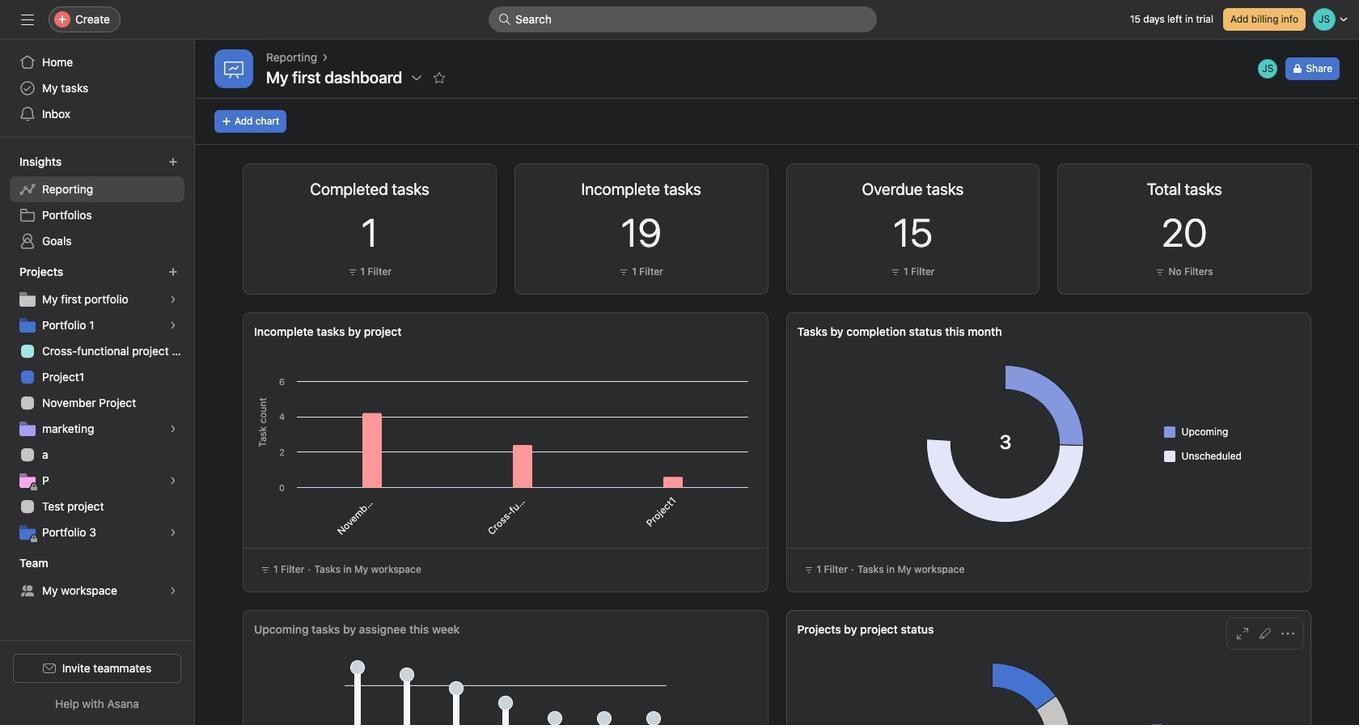 Task type: vqa. For each thing, say whether or not it's contained in the screenshot.
rightmost Add
no



Task type: locate. For each thing, give the bounding box(es) containing it.
add to starred image
[[433, 71, 446, 84]]

view chart image
[[693, 180, 706, 193], [1237, 627, 1250, 640]]

view chart image
[[421, 180, 434, 193]]

show options image
[[411, 71, 424, 84]]

see details, p image
[[168, 476, 178, 486]]

see details, portfolio 3 image
[[168, 528, 178, 537]]

1 vertical spatial view chart image
[[1237, 627, 1250, 640]]

0 vertical spatial view chart image
[[693, 180, 706, 193]]

0 horizontal spatial view chart image
[[693, 180, 706, 193]]

1 horizontal spatial view chart image
[[1237, 627, 1250, 640]]

list box
[[489, 6, 877, 32]]

projects element
[[0, 257, 194, 549]]

see details, my first portfolio image
[[168, 295, 178, 304]]



Task type: describe. For each thing, give the bounding box(es) containing it.
global element
[[0, 40, 194, 137]]

see details, my workspace image
[[168, 586, 178, 596]]

hide sidebar image
[[21, 13, 34, 26]]

new project or portfolio image
[[168, 267, 178, 277]]

insights element
[[0, 147, 194, 257]]

see details, marketing image
[[168, 424, 178, 434]]

new insights image
[[168, 157, 178, 167]]

more actions image
[[1282, 627, 1295, 640]]

prominent image
[[499, 13, 511, 26]]

see details, portfolio 1 image
[[168, 320, 178, 330]]

report image
[[224, 59, 244, 79]]

teams element
[[0, 549, 194, 607]]

edit chart image
[[1259, 627, 1272, 640]]



